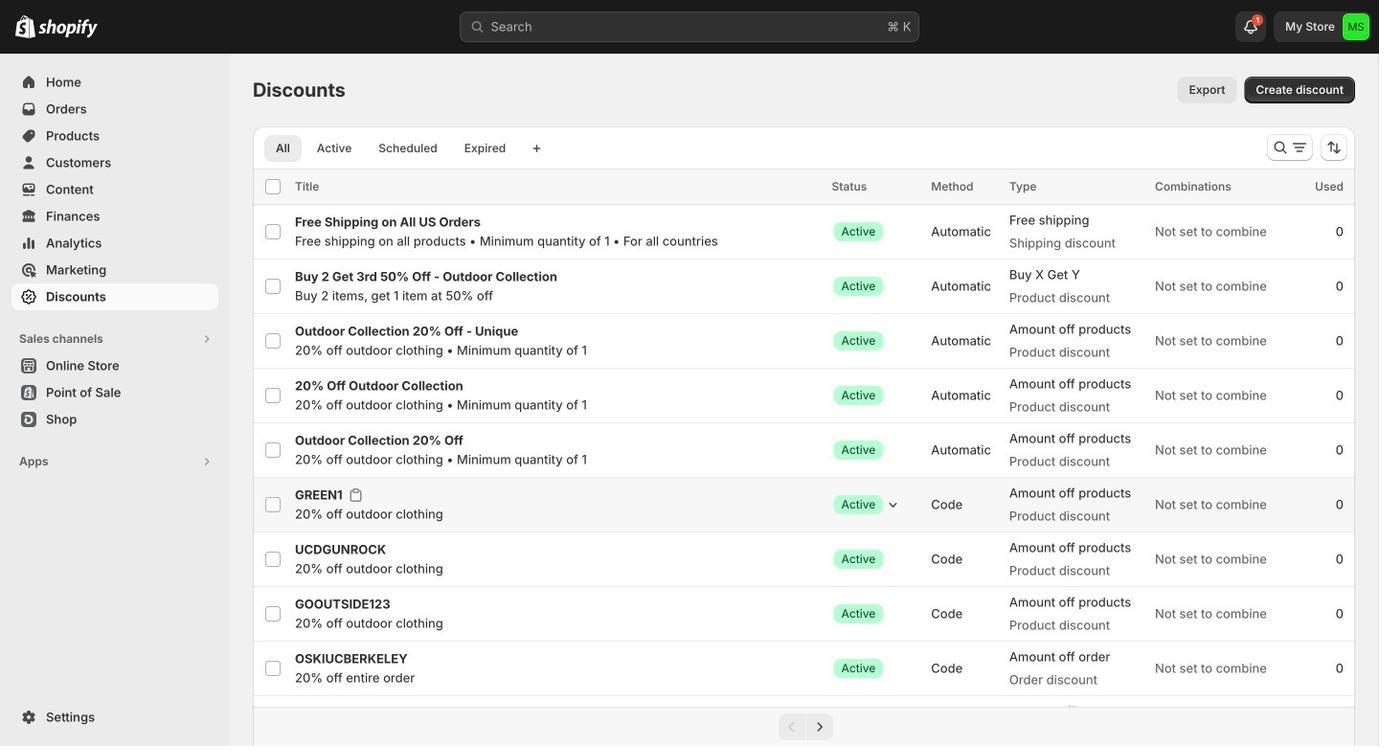 Task type: vqa. For each thing, say whether or not it's contained in the screenshot.
MY STORE image
yes



Task type: locate. For each thing, give the bounding box(es) containing it.
tab list
[[261, 134, 522, 162]]

shopify image
[[15, 15, 35, 38]]

pagination element
[[253, 707, 1356, 747]]



Task type: describe. For each thing, give the bounding box(es) containing it.
my store image
[[1344, 13, 1370, 40]]

shopify image
[[38, 19, 98, 38]]



